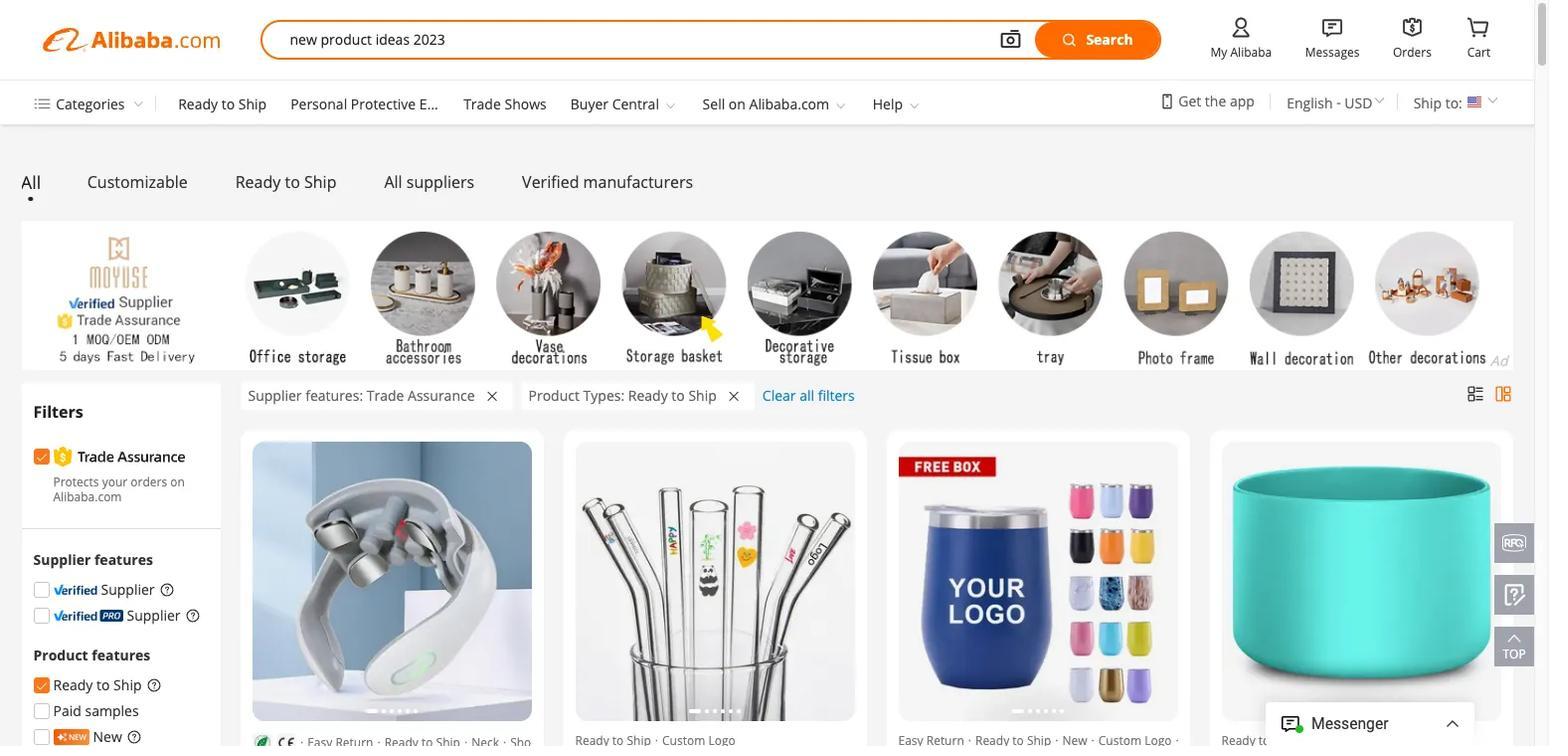 Task type: locate. For each thing, give the bounding box(es) containing it.
buyer central link
[[571, 94, 659, 113]]

supplier features: trade assurance
[[248, 386, 475, 405]]

protects your orders on alibaba.com
[[53, 473, 185, 505]]

on
[[729, 94, 746, 113], [170, 473, 185, 490]]

ready to ship up paid samples
[[53, 676, 142, 695]]

ready to ship
[[178, 94, 267, 113], [235, 171, 337, 193], [53, 676, 142, 695]]

alibaba.com right sell at the top of page
[[750, 94, 830, 113]]

0 horizontal spatial all
[[20, 170, 40, 194]]

ready to ship down personal
[[235, 171, 337, 193]]

2 horizontal spatial mail image
[[1457, 466, 1481, 490]]

to
[[222, 94, 235, 113], [285, 171, 300, 193], [672, 386, 685, 405], [97, 676, 110, 695]]

supplier up product features
[[127, 606, 181, 625]]

all left suppliers
[[384, 171, 403, 193]]

supplier link up product features
[[33, 606, 181, 625]]

1 vertical spatial select image
[[34, 680, 48, 694]]

0 horizontal spatial close image
[[487, 389, 497, 404]]

1 close image from the left
[[487, 389, 497, 404]]

supplier down supplier features
[[101, 580, 155, 599]]

arrow down image right the categories
[[128, 96, 144, 112]]

alibaba.com left orders
[[53, 488, 122, 505]]

1 horizontal spatial on
[[729, 94, 746, 113]]

all
[[20, 170, 40, 194], [384, 171, 403, 193]]

 orders
[[1394, 13, 1432, 61]]

0 horizontal spatial product
[[33, 646, 88, 665]]

innovative products 2023 text field
[[290, 22, 971, 58]]

buyer central
[[571, 94, 659, 113]]

equipment
[[420, 94, 491, 113]]

product up 'paid'
[[33, 646, 88, 665]]

all suppliers
[[384, 171, 475, 193]]

1 horizontal spatial mail image
[[1134, 466, 1158, 490]]

arrow down image
[[1371, 92, 1389, 109], [128, 96, 144, 112], [663, 97, 679, 113], [907, 97, 923, 113]]

0 horizontal spatial trade
[[367, 386, 404, 405]]

product
[[529, 386, 580, 405], [33, 646, 88, 665]]

trade
[[464, 94, 501, 113], [367, 386, 404, 405]]

all suppliers link
[[384, 171, 475, 193]]

-
[[1337, 92, 1342, 111]]

verified
[[522, 171, 579, 193]]

supplier down protects
[[33, 551, 91, 569]]

messages link
[[1306, 43, 1360, 62]]

select image
[[34, 450, 48, 464], [34, 680, 48, 694]]

on right sell at the top of page
[[729, 94, 746, 113]]

1 vertical spatial trade
[[367, 386, 404, 405]]

ready to ship link down personal
[[235, 171, 337, 193]]

sell on alibaba.com
[[703, 94, 830, 113]]

ready to ship left personal
[[178, 94, 267, 113]]

ready to ship link
[[178, 94, 267, 113], [235, 171, 337, 193], [33, 676, 142, 695]]

filters
[[33, 401, 83, 423]]

close image left clear
[[729, 389, 739, 404]]

1 vertical spatial on
[[170, 473, 185, 490]]


[[1466, 13, 1494, 42]]

personal protective equipment link
[[291, 94, 491, 113]]


[[1228, 13, 1256, 42]]

clear all filters
[[763, 386, 855, 405]]

orders
[[1394, 44, 1432, 61]]

product types: ready to ship
[[529, 386, 717, 405]]

ship left clear
[[689, 386, 717, 405]]

arrow down image
[[1485, 92, 1503, 109], [833, 97, 849, 113]]

personal protective equipment
[[291, 94, 491, 113]]

categories
[[56, 94, 125, 113]]

1 vertical spatial product
[[33, 646, 88, 665]]

1 vertical spatial features
[[92, 646, 151, 665]]

assurance
[[408, 386, 475, 405]]

select image inside the 'ready to ship' link
[[34, 680, 48, 694]]

trade left shows
[[464, 94, 501, 113]]


[[1399, 13, 1427, 42]]

ready to ship link up the paid samples link
[[33, 676, 142, 695]]

on right orders
[[170, 473, 185, 490]]

1 mail image from the left
[[487, 466, 511, 490]]

customizable link
[[87, 171, 188, 193]]

ship down personal
[[304, 171, 337, 193]]

1 horizontal spatial all
[[384, 171, 403, 193]]

0 vertical spatial select image
[[34, 450, 48, 464]]

to right types:
[[672, 386, 685, 405]]

1 horizontal spatial product
[[529, 386, 580, 405]]

supplier
[[248, 386, 302, 405], [33, 551, 91, 569], [101, 580, 155, 599], [127, 606, 181, 625]]

mail image
[[487, 466, 511, 490], [1134, 466, 1158, 490], [1457, 466, 1481, 490]]

supplier link
[[33, 580, 155, 599], [33, 606, 181, 625]]

0 vertical spatial supplier link
[[33, 580, 155, 599]]

1 vertical spatial supplier link
[[33, 606, 181, 625]]

all down category image on the left
[[20, 170, 40, 194]]

the
[[1206, 92, 1227, 110]]

 link
[[1319, 13, 1347, 42]]

usd
[[1345, 93, 1373, 112]]

customizable
[[87, 171, 188, 193]]

select image down filters
[[34, 450, 48, 464]]

ready
[[178, 94, 218, 113], [235, 171, 281, 193], [628, 386, 668, 405], [53, 676, 93, 695]]

 link
[[1399, 13, 1427, 42]]

close image for product types: ready to ship
[[729, 389, 739, 404]]

all
[[800, 386, 815, 405]]

0 vertical spatial product
[[529, 386, 580, 405]]

0 horizontal spatial alibaba.com
[[53, 488, 122, 505]]

paid samples link
[[33, 702, 139, 721]]

 messages
[[1306, 13, 1360, 61]]

select image for product features
[[34, 680, 48, 694]]

close image
[[487, 389, 497, 404], [729, 389, 739, 404]]

types:
[[583, 386, 625, 405]]

arrow down image left help
[[833, 97, 849, 113]]

english
[[1287, 93, 1334, 112]]

select image up the paid samples link
[[34, 680, 48, 694]]

verified manufacturers link
[[522, 171, 693, 193]]

filters
[[818, 386, 855, 405]]

0 vertical spatial on
[[729, 94, 746, 113]]

2 supplier link from the top
[[33, 606, 181, 625]]

trade right features:
[[367, 386, 404, 405]]

product left types:
[[529, 386, 580, 405]]

top
[[1503, 646, 1527, 663]]

0 horizontal spatial mail image
[[487, 466, 511, 490]]

ready to ship link left personal
[[178, 94, 267, 113]]

alibaba
[[1231, 44, 1273, 61]]

to up paid samples
[[97, 676, 110, 695]]

on inside protects your orders on alibaba.com
[[170, 473, 185, 490]]

 search
[[1061, 30, 1134, 49]]

2 close image from the left
[[729, 389, 739, 404]]

features
[[94, 551, 153, 569], [92, 646, 151, 665]]

0 vertical spatial ready to ship
[[178, 94, 267, 113]]

alibaba.com
[[750, 94, 830, 113], [53, 488, 122, 505]]

ce image
[[279, 735, 294, 746]]

category image
[[32, 92, 50, 116]]

2 vertical spatial ready to ship
[[53, 676, 142, 695]]

my
[[1211, 44, 1228, 61]]

 my alibaba
[[1211, 13, 1273, 61]]

features for product features
[[92, 646, 151, 665]]

ship
[[1414, 93, 1442, 112], [238, 94, 267, 113], [304, 171, 337, 193], [689, 386, 717, 405], [113, 676, 142, 695]]

get the app link
[[1179, 92, 1255, 110]]

0 horizontal spatial on
[[170, 473, 185, 490]]

0 vertical spatial features
[[94, 551, 153, 569]]

features up samples
[[92, 646, 151, 665]]

supplier link down supplier features
[[33, 580, 155, 599]]

app
[[1230, 92, 1255, 110]]

features:
[[306, 386, 363, 405]]

1 vertical spatial alibaba.com
[[53, 488, 122, 505]]

protects
[[53, 473, 99, 490]]

sell
[[703, 94, 725, 113]]

0 horizontal spatial arrow down image
[[833, 97, 849, 113]]

1 horizontal spatial alibaba.com
[[750, 94, 830, 113]]

product features
[[33, 646, 151, 665]]

close image right 'assurance'
[[487, 389, 497, 404]]

ship up samples
[[113, 676, 142, 695]]

1 vertical spatial ready to ship link
[[235, 171, 337, 193]]

get the app
[[1179, 92, 1255, 110]]

my alibaba link
[[1211, 43, 1273, 62]]

features down protects your orders on alibaba.com
[[94, 551, 153, 569]]

2 select image from the top
[[34, 680, 48, 694]]

sell on alibaba.com link
[[703, 94, 830, 113]]

0 vertical spatial trade
[[464, 94, 501, 113]]

1 select image from the top
[[34, 450, 48, 464]]

arrow down image right flag us image
[[1485, 92, 1503, 109]]

1 horizontal spatial close image
[[729, 389, 739, 404]]



Task type: describe. For each thing, give the bounding box(es) containing it.
supplier features
[[33, 551, 153, 569]]

trade shows link
[[464, 94, 547, 113]]

to left personal
[[222, 94, 235, 113]]

to down personal
[[285, 171, 300, 193]]

1 vertical spatial ready to ship
[[235, 171, 337, 193]]


[[1319, 13, 1347, 42]]

1 supplier link from the top
[[33, 580, 155, 599]]

suppliers
[[407, 171, 475, 193]]

paid
[[53, 702, 81, 721]]

all link
[[20, 170, 40, 194]]

personal
[[291, 94, 347, 113]]

buyer
[[571, 94, 609, 113]]

close image for supplier features: trade assurance
[[487, 389, 497, 404]]

clear
[[763, 386, 796, 405]]

orders
[[131, 473, 167, 490]]

search
[[1087, 30, 1134, 49]]

 link
[[1228, 13, 1256, 43]]

 link
[[1466, 13, 1494, 42]]

features for supplier features
[[94, 551, 153, 569]]

get
[[1179, 92, 1202, 110]]

help
[[873, 94, 903, 113]]

1 horizontal spatial arrow down image
[[1485, 92, 1503, 109]]

protective
[[351, 94, 416, 113]]

central
[[612, 94, 659, 113]]

samples
[[85, 702, 139, 721]]

1 horizontal spatial trade
[[464, 94, 501, 113]]

ship left personal
[[238, 94, 267, 113]]

0 vertical spatial alibaba.com
[[750, 94, 830, 113]]

cart link
[[1468, 43, 1491, 61]]

product for product types: ready to ship
[[529, 386, 580, 405]]

all for all suppliers
[[384, 171, 403, 193]]


[[999, 27, 1023, 51]]

manufacturers
[[584, 171, 693, 193]]

verified manufacturers
[[522, 171, 693, 193]]

supplier left features:
[[248, 386, 302, 405]]

mail image
[[811, 466, 835, 490]]

0 vertical spatial ready to ship link
[[178, 94, 267, 113]]

select image for filters
[[34, 450, 48, 464]]

help link
[[873, 94, 903, 113]]

cart
[[1468, 44, 1491, 61]]

ad
[[1491, 351, 1509, 370]]

 cart
[[1466, 13, 1494, 61]]

alibaba.com inside protects your orders on alibaba.com
[[53, 488, 122, 505]]

2 mail image from the left
[[1134, 466, 1158, 490]]

english - usd
[[1287, 92, 1373, 112]]

messages
[[1306, 44, 1360, 61]]

product for product features
[[33, 646, 88, 665]]

arrow down image right '-'
[[1371, 92, 1389, 109]]

rohs image
[[254, 735, 271, 746]]

trade shows
[[464, 94, 547, 113]]

arrow down image right help
[[907, 97, 923, 113]]

arrow down image right central
[[663, 97, 679, 113]]


[[1061, 31, 1079, 49]]

orders link
[[1394, 43, 1432, 62]]

arrow up image
[[1503, 627, 1527, 651]]

all for all
[[20, 170, 40, 194]]

flag us image
[[1467, 95, 1483, 111]]

paid samples
[[53, 702, 139, 721]]

your
[[102, 473, 128, 490]]

ship left to:
[[1414, 93, 1442, 112]]

shows
[[505, 94, 547, 113]]

to:
[[1446, 93, 1463, 112]]

ship to:
[[1414, 93, 1463, 112]]

3 mail image from the left
[[1457, 466, 1481, 490]]

2 vertical spatial ready to ship link
[[33, 676, 142, 695]]

clear all filters link
[[763, 386, 855, 405]]



Task type: vqa. For each thing, say whether or not it's contained in the screenshot.
$10.23
no



